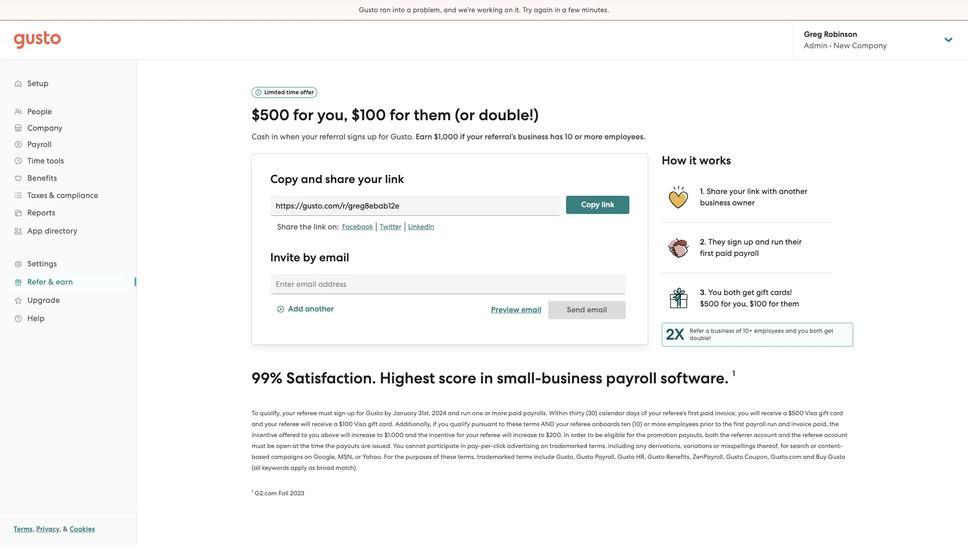 Task type: describe. For each thing, give the bounding box(es) containing it.
0 horizontal spatial by
[[303, 251, 317, 265]]

0 vertical spatial these
[[507, 421, 522, 428]]

get inside 3 . you both get gift cards! $500 for you, $100 for them
[[743, 288, 755, 297]]

based
[[252, 454, 270, 461]]

$500 inside to qualify, your referee must sign up for gusto by january 31st, 2024 and run one or more paid payrolls. within thirty (30) calendar days of your referee's first paid invoice, you will receive a $500 visa gift card and your referee will receive a $100 visa gift card. additionally, if you qualify pursuant to these terms and your referee onboards ten (10) or more employees prior to the first payroll run and invoice paid, the incentive offered to you above will increase to $1,000 and the incentive for your referee will increase to $200. in order to be eligible for the promotion payouts, both the referrer account and the referee account must be open at the time the payouts are issued. you cannot participate in pay-per-click advertising on trademarked terms, including any derivations, variations or misspellings thereof, for search or content- based campaigns on google, msn, or yahoo. for the purposes of these terms, trademarked terms include gusto, gusto payroll, gusto hr, gusto benefits, zenpayroll, gusto coupon, gusto.com and buy gusto (all keywords apply as broad match).
[[789, 410, 804, 417]]

for inside the cash in when your referral signs up for gusto. earn $1,000 if your referral's business has 10 or more employees.
[[379, 132, 389, 141]]

(30)
[[586, 410, 598, 417]]

2 horizontal spatial first
[[734, 421, 745, 428]]

or up buy
[[811, 443, 817, 450]]

a right into
[[407, 6, 411, 14]]

to
[[252, 410, 258, 417]]

gusto down the "including"
[[618, 454, 635, 461]]

2 horizontal spatial on
[[541, 443, 549, 450]]

taxes & compliance
[[27, 191, 98, 200]]

cookies button
[[70, 524, 95, 535]]

link inside 1 . share your link with another business owner
[[748, 187, 760, 196]]

at
[[293, 443, 299, 450]]

business up thirty
[[542, 369, 603, 388]]

msn,
[[338, 454, 354, 461]]

thereof,
[[757, 443, 780, 450]]

you inside 3 . you both get gift cards! $500 for you, $100 for them
[[709, 288, 722, 297]]

people
[[27, 107, 52, 116]]

1 incentive from the left
[[252, 432, 278, 439]]

gusto ran into a problem, and we're working on it. try again in a few minutes.
[[359, 6, 609, 14]]

your down (or
[[467, 132, 483, 142]]

copy link
[[582, 200, 615, 210]]

2 vertical spatial run
[[768, 421, 777, 428]]

module__icon___go7vc image
[[277, 306, 285, 313]]

to qualify, your referee must sign up for gusto by january 31st, 2024 and run one or more paid payrolls. within thirty (30) calendar days of your referee's first paid invoice, you will receive a $500 visa gift card and your referee will receive a $100 visa gift card. additionally, if you qualify pursuant to these terms and your referee onboards ten (10) or more employees prior to the first payroll run and invoice paid, the incentive offered to you above will increase to $1,000 and the incentive for your referee will increase to $200. in order to be eligible for the promotion payouts, both the referrer account and the referee account must be open at the time the payouts are issued. you cannot participate in pay-per-click advertising on trademarked terms, including any derivations, variations or misspellings thereof, for search or content- based campaigns on google, msn, or yahoo. for the purposes of these terms, trademarked terms include gusto, gusto payroll, gusto hr, gusto benefits, zenpayroll, gusto coupon, gusto.com and buy gusto (all keywords apply as broad match).
[[252, 410, 848, 472]]

1 vertical spatial of
[[642, 410, 647, 417]]

business inside refer a business of 10+ employees and you both get double!
[[711, 328, 735, 335]]

promotion
[[647, 432, 678, 439]]

and left we're
[[444, 6, 457, 14]]

calendar
[[599, 410, 625, 417]]

get inside refer a business of 10+ employees and you both get double!
[[825, 328, 834, 335]]

buy
[[816, 454, 827, 461]]

employees inside refer a business of 10+ employees and you both get double!
[[755, 328, 784, 335]]

privacy
[[36, 526, 59, 534]]

privacy link
[[36, 526, 59, 534]]

1 vertical spatial run
[[461, 410, 471, 417]]

click
[[494, 443, 506, 450]]

1 vertical spatial must
[[252, 443, 266, 450]]

they
[[709, 238, 726, 247]]

upgrade
[[27, 296, 60, 305]]

and inside refer a business of 10+ employees and you both get double!
[[786, 328, 797, 335]]

referral's
[[485, 132, 516, 142]]

or right (10)
[[644, 421, 650, 428]]

to down the and
[[539, 432, 545, 439]]

in
[[564, 432, 570, 439]]

1 horizontal spatial visa
[[806, 410, 818, 417]]

0 horizontal spatial of
[[434, 454, 439, 461]]

refer & earn
[[27, 278, 73, 287]]

if inside to qualify, your referee must sign up for gusto by january 31st, 2024 and run one or more paid payrolls. within thirty (30) calendar days of your referee's first paid invoice, you will receive a $500 visa gift card and your referee will receive a $100 visa gift card. additionally, if you qualify pursuant to these terms and your referee onboards ten (10) or more employees prior to the first payroll run and invoice paid, the incentive offered to you above will increase to $1,000 and the incentive for your referee will increase to $200. in order to be eligible for the promotion payouts, both the referrer account and the referee account must be open at the time the payouts are issued. you cannot participate in pay-per-click advertising on trademarked terms, including any derivations, variations or misspellings thereof, for search or content- based campaigns on google, msn, or yahoo. for the purposes of these terms, trademarked terms include gusto, gusto payroll, gusto hr, gusto benefits, zenpayroll, gusto coupon, gusto.com and buy gusto (all keywords apply as broad match).
[[433, 421, 437, 428]]

prior
[[700, 421, 714, 428]]

owner
[[733, 198, 755, 207]]

we're
[[459, 6, 475, 14]]

0 vertical spatial $100
[[352, 106, 386, 125]]

first inside '2 . they sign up and run their first paid payroll'
[[700, 249, 714, 258]]

1 horizontal spatial more
[[584, 132, 603, 142]]

2
[[700, 238, 705, 247]]

referee's
[[663, 410, 687, 417]]

pay-
[[468, 443, 481, 450]]

when
[[280, 132, 300, 141]]

you inside refer a business of 10+ employees and you both get double!
[[799, 328, 809, 335]]

app directory
[[27, 227, 78, 236]]

$1,000 inside to qualify, your referee must sign up for gusto by january 31st, 2024 and run one or more paid payrolls. within thirty (30) calendar days of your referee's first paid invoice, you will receive a $500 visa gift card and your referee will receive a $100 visa gift card. additionally, if you qualify pursuant to these terms and your referee onboards ten (10) or more employees prior to the first payroll run and invoice paid, the incentive offered to you above will increase to $1,000 and the incentive for your referee will increase to $200. in order to be eligible for the promotion payouts, both the referrer account and the referee account must be open at the time the payouts are issued. you cannot participate in pay-per-click advertising on trademarked terms, including any derivations, variations or misspellings thereof, for search or content- based campaigns on google, msn, or yahoo. for the purposes of these terms, trademarked terms include gusto, gusto payroll, gusto hr, gusto benefits, zenpayroll, gusto coupon, gusto.com and buy gusto (all keywords apply as broad match).
[[385, 432, 404, 439]]

january
[[393, 410, 417, 417]]

0 vertical spatial terms
[[524, 421, 540, 428]]

additionally,
[[395, 421, 432, 428]]

0 horizontal spatial them
[[414, 106, 451, 125]]

the right at at left bottom
[[300, 443, 310, 450]]

minutes.
[[582, 6, 609, 14]]

the up the any
[[637, 432, 646, 439]]

2 incentive from the left
[[429, 432, 455, 439]]

cash
[[252, 132, 270, 141]]

greg robinson admin • new company
[[804, 30, 888, 50]]

your left the referee's
[[649, 410, 662, 417]]

or right msn,
[[355, 454, 361, 461]]

a left few
[[563, 6, 567, 14]]

benefits
[[27, 174, 57, 183]]

2x list
[[662, 172, 854, 347]]

terms link
[[14, 526, 33, 534]]

your down qualify,
[[265, 421, 278, 428]]

gusto up card.
[[366, 410, 383, 417]]

sign inside to qualify, your referee must sign up for gusto by january 31st, 2024 and run one or more paid payrolls. within thirty (30) calendar days of your referee's first paid invoice, you will receive a $500 visa gift card and your referee will receive a $100 visa gift card. additionally, if you qualify pursuant to these terms and your referee onboards ten (10) or more employees prior to the first payroll run and invoice paid, the incentive offered to you above will increase to $1,000 and the incentive for your referee will increase to $200. in order to be eligible for the promotion payouts, both the referrer account and the referee account must be open at the time the payouts are issued. you cannot participate in pay-per-click advertising on trademarked terms, including any derivations, variations or misspellings thereof, for search or content- based campaigns on google, msn, or yahoo. for the purposes of these terms, trademarked terms include gusto, gusto payroll, gusto hr, gusto benefits, zenpayroll, gusto coupon, gusto.com and buy gusto (all keywords apply as broad match).
[[334, 410, 346, 417]]

reports
[[27, 208, 55, 218]]

2 horizontal spatial more
[[652, 421, 667, 428]]

1 vertical spatial share
[[277, 222, 298, 232]]

31st,
[[419, 410, 431, 417]]

g2.com
[[255, 490, 277, 497]]

gusto right gusto,
[[577, 454, 594, 461]]

1 horizontal spatial terms,
[[589, 443, 607, 450]]

company inside greg robinson admin • new company
[[853, 41, 888, 50]]

gusto left the "ran"
[[359, 6, 378, 14]]

1 . share your link with another business owner
[[700, 187, 808, 207]]

. inside 3 . you both get gift cards! $500 for you, $100 for them
[[705, 288, 707, 297]]

2 . they sign up and run their first paid payroll
[[700, 238, 802, 258]]

participate
[[427, 443, 459, 450]]

0 horizontal spatial these
[[441, 454, 457, 461]]

1 vertical spatial gift
[[819, 410, 829, 417]]

link inside button
[[602, 200, 615, 210]]

2 account from the left
[[825, 432, 848, 439]]

1 horizontal spatial paid
[[701, 410, 714, 417]]

0 horizontal spatial email
[[319, 251, 350, 265]]

to right order at right bottom
[[588, 432, 594, 439]]

share
[[325, 172, 355, 186]]

and down to
[[252, 421, 263, 428]]

and down additionally,
[[405, 432, 417, 439]]

in right score
[[480, 369, 494, 388]]

gusto navigation element
[[0, 60, 136, 342]]

0 horizontal spatial paid
[[509, 410, 522, 417]]

10+
[[743, 328, 753, 335]]

by inside to qualify, your referee must sign up for gusto by january 31st, 2024 and run one or more paid payrolls. within thirty (30) calendar days of your referee's first paid invoice, you will receive a $500 visa gift card and your referee will receive a $100 visa gift card. additionally, if you qualify pursuant to these terms and your referee onboards ten (10) or more employees prior to the first payroll run and invoice paid, the incentive offered to you above will increase to $1,000 and the incentive for your referee will increase to $200. in order to be eligible for the promotion payouts, both the referrer account and the referee account must be open at the time the payouts are issued. you cannot participate in pay-per-click advertising on trademarked terms, including any derivations, variations or misspellings thereof, for search or content- based campaigns on google, msn, or yahoo. for the purposes of these terms, trademarked terms include gusto, gusto payroll, gusto hr, gusto benefits, zenpayroll, gusto coupon, gusto.com and buy gusto (all keywords apply as broad match).
[[385, 410, 392, 417]]

payroll inside '2 . they sign up and run their first paid payroll'
[[734, 249, 759, 258]]

1 horizontal spatial receive
[[762, 410, 782, 417]]

and up thereof,
[[779, 432, 790, 439]]

1 vertical spatial trademarked
[[477, 454, 515, 461]]

10
[[565, 132, 573, 142]]

referrer
[[731, 432, 753, 439]]

3
[[700, 288, 705, 298]]

up for payrolls.
[[347, 410, 355, 417]]

1 horizontal spatial if
[[460, 132, 465, 142]]

few
[[569, 6, 580, 14]]

an illustration of a handshake image
[[668, 237, 690, 259]]

issued.
[[372, 443, 392, 450]]

the left 'on:'
[[300, 222, 312, 232]]

0 vertical spatial be
[[596, 432, 603, 439]]

and left the invoice at the bottom of page
[[779, 421, 790, 428]]

refer a business of 10+ employees and you both get double!
[[690, 328, 834, 342]]

99%
[[252, 369, 283, 388]]

invoice,
[[715, 410, 737, 417]]

highest
[[380, 369, 435, 388]]

0 vertical spatial must
[[319, 410, 333, 417]]

0 horizontal spatial visa
[[354, 421, 367, 428]]

2023
[[290, 490, 304, 497]]

for
[[384, 454, 393, 461]]

card
[[831, 410, 844, 417]]

business inside 1 . share your link with another business owner
[[700, 198, 731, 207]]

business left "has"
[[518, 132, 549, 142]]

Enter email address email field
[[270, 274, 626, 295]]

compliance
[[57, 191, 98, 200]]

up for employees.
[[367, 132, 377, 141]]

works
[[700, 154, 731, 168]]

1 vertical spatial payroll
[[606, 369, 657, 388]]

gusto down misspellings at the bottom of the page
[[726, 454, 744, 461]]

copy and share your link
[[270, 172, 404, 186]]

apply
[[291, 465, 307, 472]]

2024
[[432, 410, 447, 417]]

content-
[[819, 443, 843, 450]]

setup link
[[9, 75, 127, 92]]

gusto down content-
[[829, 454, 846, 461]]

campaigns
[[271, 454, 303, 461]]

1 g2.com fall 2023
[[252, 489, 304, 497]]

your down within
[[556, 421, 569, 428]]

new
[[834, 41, 851, 50]]

ran
[[380, 6, 391, 14]]

2 vertical spatial gift
[[368, 421, 378, 428]]

gift inside 3 . you both get gift cards! $500 for you, $100 for them
[[757, 288, 769, 297]]

benefits link
[[9, 170, 127, 187]]

advertising
[[507, 443, 540, 450]]

linkedin
[[408, 223, 434, 231]]

a up 'above'
[[334, 421, 338, 428]]

score
[[439, 369, 477, 388]]

your inside 1 . share your link with another business owner
[[730, 187, 746, 196]]

•
[[830, 41, 832, 50]]

1 for 1 . share your link with another business owner
[[700, 187, 703, 196]]

on:
[[328, 222, 339, 232]]

1 vertical spatial more
[[492, 410, 507, 417]]

fall
[[279, 490, 289, 497]]

misspellings
[[721, 443, 756, 450]]

or up the 'zenpayroll,'
[[714, 443, 720, 450]]

reports link
[[9, 205, 127, 221]]

0 vertical spatial $500
[[252, 106, 290, 125]]

cannot
[[406, 443, 426, 450]]

your up pay-
[[466, 432, 479, 439]]

open
[[276, 443, 291, 450]]

& for earn
[[48, 278, 54, 287]]

2 vertical spatial &
[[63, 526, 68, 534]]

satisfaction.
[[286, 369, 376, 388]]

a inside refer a business of 10+ employees and you both get double!
[[706, 328, 710, 335]]

or right one in the bottom of the page
[[485, 410, 491, 417]]

include
[[534, 454, 555, 461]]

how it works
[[662, 154, 731, 168]]

0 horizontal spatial terms,
[[458, 454, 476, 461]]

employees.
[[605, 132, 646, 142]]

paid,
[[814, 421, 828, 428]]

$500 inside 3 . you both get gift cards! $500 for you, $100 for them
[[700, 300, 719, 309]]

1 increase from the left
[[352, 432, 376, 439]]

time inside to qualify, your referee must sign up for gusto by january 31st, 2024 and run one or more paid payrolls. within thirty (30) calendar days of your referee's first paid invoice, you will receive a $500 visa gift card and your referee will receive a $100 visa gift card. additionally, if you qualify pursuant to these terms and your referee onboards ten (10) or more employees prior to the first payroll run and invoice paid, the incentive offered to you above will increase to $1,000 and the incentive for your referee will increase to $200. in order to be eligible for the promotion payouts, both the referrer account and the referee account must be open at the time the payouts are issued. you cannot participate in pay-per-click advertising on trademarked terms, including any derivations, variations or misspellings thereof, for search or content- based campaigns on google, msn, or yahoo. for the purposes of these terms, trademarked terms include gusto, gusto payroll, gusto hr, gusto benefits, zenpayroll, gusto coupon, gusto.com and buy gusto (all keywords apply as broad match).
[[311, 443, 324, 450]]

you, inside 3 . you both get gift cards! $500 for you, $100 for them
[[733, 300, 748, 309]]

0 vertical spatial on
[[505, 6, 513, 14]]



Task type: locate. For each thing, give the bounding box(es) containing it.
$500 for you, $100 for them (or double!)
[[252, 106, 539, 125]]

derivations,
[[649, 443, 682, 450]]

2 horizontal spatial up
[[744, 238, 754, 247]]

email inside "button"
[[522, 305, 542, 315]]

in inside to qualify, your referee must sign up for gusto by january 31st, 2024 and run one or more paid payrolls. within thirty (30) calendar days of your referee's first paid invoice, you will receive a $500 visa gift card and your referee will receive a $100 visa gift card. additionally, if you qualify pursuant to these terms and your referee onboards ten (10) or more employees prior to the first payroll run and invoice paid, the incentive offered to you above will increase to $1,000 and the incentive for your referee will increase to $200. in order to be eligible for the promotion payouts, both the referrer account and the referee account must be open at the time the payouts are issued. you cannot participate in pay-per-click advertising on trademarked terms, including any derivations, variations or misspellings thereof, for search or content- based campaigns on google, msn, or yahoo. for the purposes of these terms, trademarked terms include gusto, gusto payroll, gusto hr, gusto benefits, zenpayroll, gusto coupon, gusto.com and buy gusto (all keywords apply as broad match).
[[461, 443, 466, 450]]

time left 'offer'
[[287, 89, 299, 96]]

0 vertical spatial if
[[460, 132, 465, 142]]

0 vertical spatial .
[[703, 187, 705, 196]]

$100 inside 3 . you both get gift cards! $500 for you, $100 for them
[[750, 300, 767, 309]]

& left cookies
[[63, 526, 68, 534]]

sign inside '2 . they sign up and run their first paid payroll'
[[728, 238, 742, 247]]

list
[[0, 104, 136, 328]]

None field
[[270, 196, 561, 216]]

$500 down limited
[[252, 106, 290, 125]]

time tools
[[27, 156, 64, 166]]

0 vertical spatial you
[[709, 288, 722, 297]]

visa up 'are'
[[354, 421, 367, 428]]

3 . you both get gift cards! $500 for you, $100 for them
[[700, 288, 800, 309]]

them down cards!
[[781, 300, 800, 309]]

you up for
[[393, 443, 404, 450]]

0 horizontal spatial get
[[743, 288, 755, 297]]

1 left g2.com
[[252, 489, 253, 495]]

email down 'on:'
[[319, 251, 350, 265]]

another inside 1 . share your link with another business owner
[[779, 187, 808, 196]]

0 horizontal spatial more
[[492, 410, 507, 417]]

more right '10'
[[584, 132, 603, 142]]

up right "signs"
[[367, 132, 377, 141]]

0 vertical spatial &
[[49, 191, 55, 200]]

list containing people
[[0, 104, 136, 328]]

increase
[[352, 432, 376, 439], [513, 432, 537, 439]]

or
[[575, 132, 582, 142], [485, 410, 491, 417], [644, 421, 650, 428], [714, 443, 720, 450], [811, 443, 817, 450], [355, 454, 361, 461]]

0 horizontal spatial gift
[[368, 421, 378, 428]]

payroll inside to qualify, your referee must sign up for gusto by january 31st, 2024 and run one or more paid payrolls. within thirty (30) calendar days of your referee's first paid invoice, you will receive a $500 visa gift card and your referee will receive a $100 visa gift card. additionally, if you qualify pursuant to these terms and your referee onboards ten (10) or more employees prior to the first payroll run and invoice paid, the incentive offered to you above will increase to $1,000 and the incentive for your referee will increase to $200. in order to be eligible for the promotion payouts, both the referrer account and the referee account must be open at the time the payouts are issued. you cannot participate in pay-per-click advertising on trademarked terms, including any derivations, variations or misspellings thereof, for search or content- based campaigns on google, msn, or yahoo. for the purposes of these terms, trademarked terms include gusto, gusto payroll, gusto hr, gusto benefits, zenpayroll, gusto coupon, gusto.com and buy gusto (all keywords apply as broad match).
[[746, 421, 766, 428]]

increase up 'are'
[[352, 432, 376, 439]]

terms
[[14, 526, 33, 534]]

your right share
[[358, 172, 382, 186]]

1 for 1 g2.com fall 2023
[[252, 489, 253, 495]]

you, up referral
[[317, 106, 348, 125]]

twitter button
[[377, 222, 405, 232]]

run left their
[[772, 238, 784, 247]]

, left cookies button
[[59, 526, 61, 534]]

receive
[[762, 410, 782, 417], [312, 421, 332, 428]]

paid down they at the top right of the page
[[716, 249, 732, 258]]

0 horizontal spatial $500
[[252, 106, 290, 125]]

run inside '2 . they sign up and run their first paid payroll'
[[772, 238, 784, 247]]

trademarked down click
[[477, 454, 515, 461]]

0 vertical spatial of
[[736, 328, 742, 335]]

employees inside to qualify, your referee must sign up for gusto by january 31st, 2024 and run one or more paid payrolls. within thirty (30) calendar days of your referee's first paid invoice, you will receive a $500 visa gift card and your referee will receive a $100 visa gift card. additionally, if you qualify pursuant to these terms and your referee onboards ten (10) or more employees prior to the first payroll run and invoice paid, the incentive offered to you above will increase to $1,000 and the incentive for your referee will increase to $200. in order to be eligible for the promotion payouts, both the referrer account and the referee account must be open at the time the payouts are issued. you cannot participate in pay-per-click advertising on trademarked terms, including any derivations, variations or misspellings thereof, for search or content- based campaigns on google, msn, or yahoo. for the purposes of these terms, trademarked terms include gusto, gusto payroll, gusto hr, gusto benefits, zenpayroll, gusto coupon, gusto.com and buy gusto (all keywords apply as broad match).
[[668, 421, 699, 428]]

a up gusto.com
[[784, 410, 787, 417]]

account up content-
[[825, 432, 848, 439]]

the up the cannot
[[418, 432, 428, 439]]

1 inside 1 . share your link with another business owner
[[700, 187, 703, 196]]

1 vertical spatial on
[[541, 443, 549, 450]]

you inside to qualify, your referee must sign up for gusto by january 31st, 2024 and run one or more paid payrolls. within thirty (30) calendar days of your referee's first paid invoice, you will receive a $500 visa gift card and your referee will receive a $100 visa gift card. additionally, if you qualify pursuant to these terms and your referee onboards ten (10) or more employees prior to the first payroll run and invoice paid, the incentive offered to you above will increase to $1,000 and the incentive for your referee will increase to $200. in order to be eligible for the promotion payouts, both the referrer account and the referee account must be open at the time the payouts are issued. you cannot participate in pay-per-click advertising on trademarked terms, including any derivations, variations or misspellings thereof, for search or content- based campaigns on google, msn, or yahoo. for the purposes of these terms, trademarked terms include gusto, gusto payroll, gusto hr, gusto benefits, zenpayroll, gusto coupon, gusto.com and buy gusto (all keywords apply as broad match).
[[393, 443, 404, 450]]

0 horizontal spatial sign
[[334, 410, 346, 417]]

gift up paid,
[[819, 410, 829, 417]]

visa
[[806, 410, 818, 417], [354, 421, 367, 428]]

1 horizontal spatial on
[[505, 6, 513, 14]]

both inside 3 . you both get gift cards! $500 for you, $100 for them
[[724, 288, 741, 297]]

including
[[609, 443, 635, 450]]

& inside dropdown button
[[49, 191, 55, 200]]

you right 3
[[709, 288, 722, 297]]

2 vertical spatial both
[[706, 432, 719, 439]]

& right 'taxes'
[[49, 191, 55, 200]]

refer for refer a business of 10+ employees and you both get double!
[[690, 328, 705, 335]]

terms,
[[589, 443, 607, 450], [458, 454, 476, 461]]

. inside 1 . share your link with another business owner
[[703, 187, 705, 196]]

your inside the cash in when your referral signs up for gusto. earn $1,000 if your referral's business has 10 or more employees.
[[302, 132, 318, 141]]

qualify
[[450, 421, 470, 428]]

0 horizontal spatial you
[[393, 443, 404, 450]]

them inside 3 . you both get gift cards! $500 for you, $100 for them
[[781, 300, 800, 309]]

receive up thereof,
[[762, 410, 782, 417]]

terms, down pay-
[[458, 454, 476, 461]]

up inside to qualify, your referee must sign up for gusto by january 31st, 2024 and run one or more paid payrolls. within thirty (30) calendar days of your referee's first paid invoice, you will receive a $500 visa gift card and your referee will receive a $100 visa gift card. additionally, if you qualify pursuant to these terms and your referee onboards ten (10) or more employees prior to the first payroll run and invoice paid, the incentive offered to you above will increase to $1,000 and the incentive for your referee will increase to $200. in order to be eligible for the promotion payouts, both the referrer account and the referee account must be open at the time the payouts are issued. you cannot participate in pay-per-click advertising on trademarked terms, including any derivations, variations or misspellings thereof, for search or content- based campaigns on google, msn, or yahoo. for the purposes of these terms, trademarked terms include gusto, gusto payroll, gusto hr, gusto benefits, zenpayroll, gusto coupon, gusto.com and buy gusto (all keywords apply as broad match).
[[347, 410, 355, 417]]

company button
[[9, 120, 127, 136]]

2 vertical spatial 1
[[252, 489, 253, 495]]

2 , from the left
[[59, 526, 61, 534]]

invite
[[270, 251, 300, 265]]

0 vertical spatial copy
[[270, 172, 298, 186]]

1 vertical spatial be
[[267, 443, 275, 450]]

people button
[[9, 104, 127, 120]]

your up owner
[[730, 187, 746, 196]]

0 horizontal spatial must
[[252, 443, 266, 450]]

on up the include on the bottom right
[[541, 443, 549, 450]]

will
[[751, 410, 760, 417], [301, 421, 310, 428], [341, 432, 350, 439], [502, 432, 512, 439]]

$100 up 10+
[[750, 300, 767, 309]]

1 inside 99% satisfaction. highest score in small-business payroll software. 1
[[733, 369, 736, 379]]

1 vertical spatial them
[[781, 300, 800, 309]]

zenpayroll,
[[693, 454, 725, 461]]

the down invoice,
[[723, 421, 733, 428]]

up right they at the top right of the page
[[744, 238, 754, 247]]

1 horizontal spatial employees
[[755, 328, 784, 335]]

refer up double!
[[690, 328, 705, 335]]

time
[[287, 89, 299, 96], [311, 443, 324, 450]]

0 vertical spatial by
[[303, 251, 317, 265]]

of right days
[[642, 410, 647, 417]]

and left buy
[[803, 454, 815, 461]]

up up payouts
[[347, 410, 355, 417]]

2 horizontal spatial $500
[[789, 410, 804, 417]]

0 vertical spatial first
[[700, 249, 714, 258]]

account
[[754, 432, 777, 439], [825, 432, 848, 439]]

1 vertical spatial refer
[[690, 328, 705, 335]]

settings link
[[9, 256, 127, 272]]

search
[[791, 443, 810, 450]]

1 vertical spatial terms
[[517, 454, 533, 461]]

payroll up 3 . you both get gift cards! $500 for you, $100 for them
[[734, 249, 759, 258]]

add another button
[[277, 301, 334, 320]]

refer for refer & earn
[[27, 278, 46, 287]]

business
[[518, 132, 549, 142], [700, 198, 731, 207], [711, 328, 735, 335], [542, 369, 603, 388]]

small-
[[497, 369, 542, 388]]

1 vertical spatial $500
[[700, 300, 719, 309]]

1 horizontal spatial 1
[[700, 187, 703, 196]]

another inside "button"
[[305, 305, 334, 314]]

1 vertical spatial copy
[[582, 200, 600, 210]]

onboards
[[592, 421, 620, 428]]

must up 'above'
[[319, 410, 333, 417]]

1 horizontal spatial these
[[507, 421, 522, 428]]

referee
[[297, 410, 317, 417], [279, 421, 299, 428], [571, 421, 591, 428], [480, 432, 501, 439], [803, 432, 823, 439]]

account up thereof,
[[754, 432, 777, 439]]

employees right 10+
[[755, 328, 784, 335]]

$500 down 3
[[700, 300, 719, 309]]

upgrade link
[[9, 292, 127, 309]]

by right invite
[[303, 251, 317, 265]]

0 vertical spatial both
[[724, 288, 741, 297]]

0 horizontal spatial both
[[706, 432, 719, 439]]

2 vertical spatial more
[[652, 421, 667, 428]]

1 vertical spatial these
[[441, 454, 457, 461]]

admin
[[804, 41, 828, 50]]

1 vertical spatial &
[[48, 278, 54, 287]]

incentive up open
[[252, 432, 278, 439]]

paid inside '2 . they sign up and run their first paid payroll'
[[716, 249, 732, 258]]

limited
[[265, 89, 285, 96]]

incentive up participate
[[429, 432, 455, 439]]

and inside '2 . they sign up and run their first paid payroll'
[[756, 238, 770, 247]]

. for 2
[[705, 238, 707, 247]]

up
[[367, 132, 377, 141], [744, 238, 754, 247], [347, 410, 355, 417]]

0 vertical spatial up
[[367, 132, 377, 141]]

order
[[571, 432, 587, 439]]

&
[[49, 191, 55, 200], [48, 278, 54, 287], [63, 526, 68, 534]]

payouts,
[[679, 432, 704, 439]]

1 horizontal spatial ,
[[59, 526, 61, 534]]

1 horizontal spatial sign
[[728, 238, 742, 247]]

another right "add"
[[305, 305, 334, 314]]

1 horizontal spatial of
[[642, 410, 647, 417]]

your right qualify,
[[283, 410, 295, 417]]

help link
[[9, 311, 127, 327]]

it
[[690, 154, 697, 168]]

payroll up the referrer
[[746, 421, 766, 428]]

1 vertical spatial $100
[[750, 300, 767, 309]]

0 horizontal spatial be
[[267, 443, 275, 450]]

your right the "when"
[[302, 132, 318, 141]]

or right '10'
[[575, 132, 582, 142]]

,
[[33, 526, 35, 534], [59, 526, 61, 534]]

these down participate
[[441, 454, 457, 461]]

terms , privacy , & cookies
[[14, 526, 95, 534]]

0 horizontal spatial copy
[[270, 172, 298, 186]]

terms, up 'payroll,'
[[589, 443, 607, 450]]

settings
[[27, 259, 57, 269]]

0 vertical spatial payroll
[[734, 249, 759, 258]]

share inside 1 . share your link with another business owner
[[707, 187, 728, 196]]

0 horizontal spatial trademarked
[[477, 454, 515, 461]]

0 horizontal spatial up
[[347, 410, 355, 417]]

payouts
[[336, 443, 360, 450]]

1 vertical spatial employees
[[668, 421, 699, 428]]

gusto,
[[556, 454, 575, 461]]

0 horizontal spatial incentive
[[252, 432, 278, 439]]

and up the qualify
[[448, 410, 460, 417]]

up inside the cash in when your referral signs up for gusto. earn $1,000 if your referral's business has 10 or more employees.
[[367, 132, 377, 141]]

1 vertical spatial by
[[385, 410, 392, 417]]

increase up advertising
[[513, 432, 537, 439]]

2 vertical spatial $500
[[789, 410, 804, 417]]

of down participate
[[434, 454, 439, 461]]

copy for copy and share your link
[[270, 172, 298, 186]]

1 horizontal spatial refer
[[690, 328, 705, 335]]

& left earn on the bottom of the page
[[48, 278, 54, 287]]

any
[[636, 443, 647, 450]]

refer & earn link
[[9, 274, 127, 291]]

eligible
[[605, 432, 625, 439]]

the right for
[[395, 454, 404, 461]]

1 horizontal spatial must
[[319, 410, 333, 417]]

0 horizontal spatial refer
[[27, 278, 46, 287]]

0 vertical spatial visa
[[806, 410, 818, 417]]

one
[[472, 410, 483, 417]]

. inside '2 . they sign up and run their first paid payroll'
[[705, 238, 707, 247]]

email right "preview" at the right bottom
[[522, 305, 542, 315]]

2 increase from the left
[[513, 432, 537, 439]]

the left the referrer
[[721, 432, 730, 439]]

0 vertical spatial email
[[319, 251, 350, 265]]

an illustration of a gift image
[[668, 287, 690, 310]]

company right new
[[853, 41, 888, 50]]

1 horizontal spatial get
[[825, 328, 834, 335]]

1 account from the left
[[754, 432, 777, 439]]

0 horizontal spatial ,
[[33, 526, 35, 534]]

0 vertical spatial $1,000
[[434, 132, 458, 142]]

time up the google,
[[311, 443, 324, 450]]

$100 up payouts
[[339, 421, 353, 428]]

their
[[786, 238, 802, 247]]

receive up 'above'
[[312, 421, 332, 428]]

0 vertical spatial company
[[853, 41, 888, 50]]

and
[[541, 421, 555, 428]]

(10)
[[633, 421, 643, 428]]

up inside '2 . they sign up and run their first paid payroll'
[[744, 238, 754, 247]]

and left share
[[301, 172, 323, 186]]

company inside company dropdown button
[[27, 124, 62, 133]]

1 horizontal spatial time
[[311, 443, 324, 450]]

of left 10+
[[736, 328, 742, 335]]

gusto
[[359, 6, 378, 14], [366, 410, 383, 417], [577, 454, 594, 461], [618, 454, 635, 461], [648, 454, 665, 461], [726, 454, 744, 461], [829, 454, 846, 461]]

$100 inside to qualify, your referee must sign up for gusto by january 31st, 2024 and run one or more paid payrolls. within thirty (30) calendar days of your referee's first paid invoice, you will receive a $500 visa gift card and your referee will receive a $100 visa gift card. additionally, if you qualify pursuant to these terms and your referee onboards ten (10) or more employees prior to the first payroll run and invoice paid, the incentive offered to you above will increase to $1,000 and the incentive for your referee will increase to $200. in order to be eligible for the promotion payouts, both the referrer account and the referee account must be open at the time the payouts are issued. you cannot participate in pay-per-click advertising on trademarked terms, including any derivations, variations or misspellings thereof, for search or content- based campaigns on google, msn, or yahoo. for the purposes of these terms, trademarked terms include gusto, gusto payroll, gusto hr, gusto benefits, zenpayroll, gusto coupon, gusto.com and buy gusto (all keywords apply as broad match).
[[339, 421, 353, 428]]

2x
[[666, 326, 685, 344]]

software.
[[661, 369, 729, 388]]

1 horizontal spatial them
[[781, 300, 800, 309]]

terms down "payrolls."
[[524, 421, 540, 428]]

1 vertical spatial email
[[522, 305, 542, 315]]

signs
[[348, 132, 366, 141]]

another
[[779, 187, 808, 196], [305, 305, 334, 314]]

refer inside refer a business of 10+ employees and you both get double!
[[690, 328, 705, 335]]

0 vertical spatial another
[[779, 187, 808, 196]]

1 vertical spatial company
[[27, 124, 62, 133]]

taxes & compliance button
[[9, 187, 127, 204]]

in inside the cash in when your referral signs up for gusto. earn $1,000 if your referral's business has 10 or more employees.
[[272, 132, 278, 141]]

0 vertical spatial receive
[[762, 410, 782, 417]]

employees
[[755, 328, 784, 335], [668, 421, 699, 428]]

1 vertical spatial up
[[744, 238, 754, 247]]

1 vertical spatial $1,000
[[385, 432, 404, 439]]

to right prior
[[716, 421, 722, 428]]

0 vertical spatial you,
[[317, 106, 348, 125]]

gusto down derivations,
[[648, 454, 665, 461]]

1 inside 1 g2.com fall 2023
[[252, 489, 253, 495]]

1 horizontal spatial you,
[[733, 300, 748, 309]]

1 vertical spatial another
[[305, 305, 334, 314]]

business left owner
[[700, 198, 731, 207]]

0 horizontal spatial company
[[27, 124, 62, 133]]

in right again
[[555, 6, 561, 14]]

0 vertical spatial terms,
[[589, 443, 607, 450]]

to right pursuant
[[499, 421, 505, 428]]

the down 'above'
[[326, 443, 335, 450]]

by up card.
[[385, 410, 392, 417]]

refer down settings
[[27, 278, 46, 287]]

share down works at the right top of page
[[707, 187, 728, 196]]

to up issued.
[[377, 432, 383, 439]]

1 vertical spatial terms,
[[458, 454, 476, 461]]

both inside to qualify, your referee must sign up for gusto by january 31st, 2024 and run one or more paid payrolls. within thirty (30) calendar days of your referee's first paid invoice, you will receive a $500 visa gift card and your referee will receive a $100 visa gift card. additionally, if you qualify pursuant to these terms and your referee onboards ten (10) or more employees prior to the first payroll run and invoice paid, the incentive offered to you above will increase to $1,000 and the incentive for your referee will increase to $200. in order to be eligible for the promotion payouts, both the referrer account and the referee account must be open at the time the payouts are issued. you cannot participate in pay-per-click advertising on trademarked terms, including any derivations, variations or misspellings thereof, for search or content- based campaigns on google, msn, or yahoo. for the purposes of these terms, trademarked terms include gusto, gusto payroll, gusto hr, gusto benefits, zenpayroll, gusto coupon, gusto.com and buy gusto (all keywords apply as broad match).
[[706, 432, 719, 439]]

card.
[[379, 421, 394, 428]]

1 vertical spatial receive
[[312, 421, 332, 428]]

1 , from the left
[[33, 526, 35, 534]]

the up search
[[792, 432, 801, 439]]

these up advertising
[[507, 421, 522, 428]]

gift
[[757, 288, 769, 297], [819, 410, 829, 417], [368, 421, 378, 428]]

and left their
[[756, 238, 770, 247]]

copy for copy link
[[582, 200, 600, 210]]

1 horizontal spatial by
[[385, 410, 392, 417]]

google,
[[314, 454, 337, 461]]

copy inside copy link button
[[582, 200, 600, 210]]

0 vertical spatial them
[[414, 106, 451, 125]]

an illustration of a heart image
[[668, 186, 690, 209]]

0 horizontal spatial 1
[[252, 489, 253, 495]]

problem,
[[413, 6, 442, 14]]

, left privacy "link"
[[33, 526, 35, 534]]

0 vertical spatial 1
[[700, 187, 703, 196]]

with
[[762, 187, 777, 196]]

0 vertical spatial gift
[[757, 288, 769, 297]]

get
[[743, 288, 755, 297], [825, 328, 834, 335]]

you
[[799, 328, 809, 335], [739, 410, 749, 417], [438, 421, 449, 428], [309, 432, 319, 439]]

1 vertical spatial first
[[688, 410, 699, 417]]

payroll,
[[595, 454, 616, 461]]

2 vertical spatial .
[[705, 288, 707, 297]]

1 horizontal spatial $1,000
[[434, 132, 458, 142]]

preview
[[491, 305, 520, 315]]

0 vertical spatial get
[[743, 288, 755, 297]]

both inside refer a business of 10+ employees and you both get double!
[[810, 328, 823, 335]]

0 vertical spatial run
[[772, 238, 784, 247]]

1 vertical spatial get
[[825, 328, 834, 335]]

link
[[385, 172, 404, 186], [748, 187, 760, 196], [602, 200, 615, 210], [314, 222, 326, 232]]

facebook
[[342, 223, 373, 231]]

pursuant
[[472, 421, 498, 428]]

visa up paid,
[[806, 410, 818, 417]]

2 vertical spatial on
[[305, 454, 312, 461]]

refer inside list
[[27, 278, 46, 287]]

. for 1
[[703, 187, 705, 196]]

time tools button
[[9, 153, 127, 169]]

& for compliance
[[49, 191, 55, 200]]

of inside refer a business of 10+ employees and you both get double!
[[736, 328, 742, 335]]

payroll up days
[[606, 369, 657, 388]]

in right cash
[[272, 132, 278, 141]]

are
[[361, 443, 371, 450]]

first right the referee's
[[688, 410, 699, 417]]

1 horizontal spatial trademarked
[[550, 443, 588, 450]]

0 vertical spatial sign
[[728, 238, 742, 247]]

the down card
[[830, 421, 839, 428]]

. right an illustration of a heart image
[[703, 187, 705, 196]]

a
[[407, 6, 411, 14], [563, 6, 567, 14], [706, 328, 710, 335], [784, 410, 787, 417], [334, 421, 338, 428]]

1 vertical spatial you,
[[733, 300, 748, 309]]

add another
[[288, 305, 334, 314]]

2 horizontal spatial of
[[736, 328, 742, 335]]

gusto.
[[391, 132, 414, 141]]

home image
[[14, 31, 61, 49]]

add
[[288, 305, 303, 314]]

0 vertical spatial time
[[287, 89, 299, 96]]

2 vertical spatial $100
[[339, 421, 353, 428]]

. left they at the top right of the page
[[705, 238, 707, 247]]

$500 up the invoice at the bottom of page
[[789, 410, 804, 417]]

1 vertical spatial you
[[393, 443, 404, 450]]

payroll
[[27, 140, 52, 149]]

to right offered
[[302, 432, 307, 439]]



Task type: vqa. For each thing, say whether or not it's contained in the screenshot.
ACCOUNT
yes



